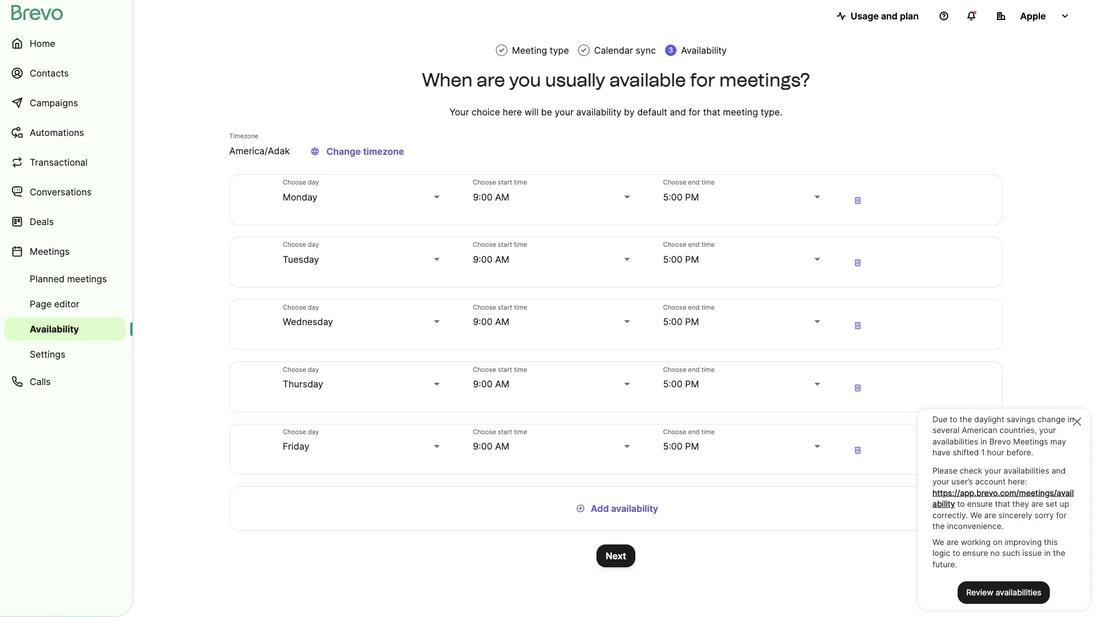 Task type: describe. For each thing, give the bounding box(es) containing it.
5:00 pm field for wednesday
[[663, 315, 823, 329]]

5:00 pm field for friday
[[663, 440, 823, 454]]

5:00 pm field for monday
[[663, 190, 823, 204]]

timezone
[[363, 146, 404, 157]]

9:00 for wednesday
[[473, 316, 493, 327]]

when
[[422, 69, 473, 91]]

availability link
[[5, 318, 126, 341]]

you
[[509, 69, 541, 91]]

meetings link
[[5, 238, 126, 265]]

be
[[541, 106, 552, 117]]

type.
[[761, 106, 783, 117]]

check for calendar sync
[[581, 46, 587, 54]]

9:00 am for wednesday
[[473, 316, 510, 327]]

planned meetings link
[[5, 267, 126, 290]]

usage
[[851, 10, 879, 21]]

Monday field
[[283, 190, 442, 204]]

9:00 am for tuesday
[[473, 254, 510, 265]]

calls
[[30, 376, 51, 387]]

5:00 pm for wednesday
[[663, 316, 699, 327]]

meeting
[[512, 45, 547, 56]]

settings
[[30, 349, 65, 360]]

5:00 pm for tuesday
[[663, 254, 699, 265]]

1 vertical spatial availability
[[611, 503, 658, 514]]

add
[[591, 503, 609, 514]]

campaigns link
[[5, 89, 126, 117]]

9:00 am for monday
[[473, 191, 510, 203]]

timezone
[[229, 132, 258, 140]]

9:00 for monday
[[473, 191, 493, 203]]

am for friday
[[495, 441, 510, 452]]

9:00 am for thursday
[[473, 379, 510, 390]]

page
[[30, 298, 52, 309]]

home link
[[5, 30, 126, 57]]

transactional link
[[5, 149, 126, 176]]

settings link
[[5, 343, 126, 366]]

9:00 am field for thursday
[[473, 377, 632, 391]]

campaigns
[[30, 97, 78, 108]]

pm for friday
[[685, 441, 699, 452]]

next
[[606, 550, 626, 562]]

9:00 am field for tuesday
[[473, 253, 632, 266]]

9:00 for friday
[[473, 441, 493, 452]]

planned meetings
[[30, 273, 107, 284]]

friday
[[283, 441, 309, 452]]

1 vertical spatial for
[[689, 106, 701, 117]]

pm for wednesday
[[685, 316, 699, 327]]

type
[[550, 45, 569, 56]]

remove range image for tuesday
[[851, 256, 865, 270]]

delete for wednesday
[[853, 320, 863, 331]]

9:00 am for friday
[[473, 441, 510, 452]]

pm for monday
[[685, 191, 699, 203]]

remove range image for monday
[[851, 194, 865, 207]]

0 horizontal spatial availability
[[30, 323, 79, 335]]

deals
[[30, 216, 54, 227]]

monday
[[283, 191, 317, 203]]

delete button for friday
[[847, 438, 869, 461]]

9:00 am field for monday
[[473, 190, 632, 204]]

your
[[555, 106, 574, 117]]

default
[[637, 106, 667, 117]]

no color image containing check
[[581, 46, 587, 54]]

Tuesday field
[[283, 253, 442, 266]]

9:00 am field for wednesday
[[473, 315, 632, 329]]

editor
[[54, 298, 79, 309]]

calendar sync
[[594, 45, 656, 56]]

are
[[477, 69, 505, 91]]

5:00 pm for monday
[[663, 191, 699, 203]]

contacts link
[[5, 59, 126, 87]]

your choice here will be your availability by default and for that meeting type.
[[450, 106, 783, 117]]

available
[[610, 69, 686, 91]]

america/adak
[[229, 145, 290, 157]]

0 vertical spatial availability
[[576, 106, 622, 117]]

that
[[703, 106, 721, 117]]



Task type: locate. For each thing, give the bounding box(es) containing it.
automations link
[[5, 119, 126, 146]]

9:00
[[473, 191, 493, 203], [473, 254, 493, 265], [473, 316, 493, 327], [473, 379, 493, 390], [473, 441, 493, 452]]

2 pm from the top
[[685, 254, 699, 265]]

page editor
[[30, 298, 79, 309]]

usage and plan button
[[828, 5, 928, 27]]

1 5:00 pm field from the top
[[663, 190, 823, 204]]

9:00 am
[[473, 191, 510, 203], [473, 254, 510, 265], [473, 316, 510, 327], [473, 379, 510, 390], [473, 441, 510, 452]]

2 5:00 pm from the top
[[663, 254, 699, 265]]

delete for thursday
[[853, 382, 863, 393]]

remove range image
[[851, 194, 865, 207], [851, 256, 865, 270], [851, 318, 865, 332]]

3 pm from the top
[[685, 316, 699, 327]]

remove range image for thursday
[[851, 381, 865, 395]]

conversations link
[[5, 178, 126, 206]]

5 5:00 pm field from the top
[[663, 440, 823, 454]]

Wednesday field
[[283, 315, 442, 329]]

1 horizontal spatial availability
[[681, 45, 727, 56]]

1 9:00 am from the top
[[473, 191, 510, 203]]

5:00 for tuesday
[[663, 254, 683, 265]]

2 remove range image from the top
[[851, 443, 865, 457]]

4 5:00 from the top
[[663, 379, 683, 390]]

5 9:00 am from the top
[[473, 441, 510, 452]]

2 am from the top
[[495, 254, 510, 265]]

1 vertical spatial availability
[[30, 323, 79, 335]]

meetings?
[[720, 69, 810, 91]]

planned
[[30, 273, 65, 284]]

no color image left the 'add'
[[574, 502, 588, 516]]

availability left by
[[576, 106, 622, 117]]

check for meeting type
[[498, 46, 505, 54]]

calendar
[[594, 45, 633, 56]]

0 vertical spatial for
[[690, 69, 715, 91]]

1 vertical spatial no color image
[[574, 502, 588, 516]]

language
[[310, 146, 320, 157]]

0 vertical spatial availability
[[681, 45, 727, 56]]

1 5:00 pm from the top
[[663, 191, 699, 203]]

0 horizontal spatial check
[[498, 46, 505, 54]]

3 5:00 pm from the top
[[663, 316, 699, 327]]

calls link
[[5, 368, 126, 395]]

delete for monday
[[853, 195, 863, 206]]

1 delete button from the top
[[847, 188, 869, 211]]

for up that
[[690, 69, 715, 91]]

3 9:00 from the top
[[473, 316, 493, 327]]

9:00 for thursday
[[473, 379, 493, 390]]

1 horizontal spatial and
[[881, 10, 898, 21]]

automations
[[30, 127, 84, 138]]

and left 'plan'
[[881, 10, 898, 21]]

thursday
[[283, 379, 323, 390]]

2 delete button from the top
[[847, 251, 869, 274]]

9:00 am field for friday
[[473, 440, 632, 454]]

5:00 pm field for thursday
[[663, 377, 823, 391]]

5 am from the top
[[495, 441, 510, 452]]

3 9:00 am field from the top
[[473, 315, 632, 329]]

5:00 for friday
[[663, 441, 683, 452]]

4 delete from the top
[[853, 382, 863, 393]]

4 9:00 am from the top
[[473, 379, 510, 390]]

0 horizontal spatial and
[[670, 106, 686, 117]]

1 5:00 from the top
[[663, 191, 683, 203]]

and inside 'button'
[[881, 10, 898, 21]]

delete for friday
[[853, 445, 863, 456]]

2 remove range image from the top
[[851, 256, 865, 270]]

check right type
[[581, 46, 587, 54]]

availability right the 'add'
[[611, 503, 658, 514]]

3 remove range image from the top
[[851, 318, 865, 332]]

no color image
[[498, 46, 505, 54]]

4 delete button from the top
[[847, 376, 869, 399]]

delete for tuesday
[[853, 258, 863, 268]]

0 vertical spatial no color image
[[581, 46, 587, 54]]

5:00 for monday
[[663, 191, 683, 203]]

4 9:00 am field from the top
[[473, 377, 632, 391]]

2 9:00 am field from the top
[[473, 253, 632, 266]]

1 9:00 from the top
[[473, 191, 493, 203]]

Friday field
[[283, 440, 442, 454]]

add_circle_outline add availability
[[576, 503, 658, 514]]

left image
[[308, 145, 322, 158]]

am for thursday
[[495, 379, 510, 390]]

9:00 for tuesday
[[473, 254, 493, 265]]

deals link
[[5, 208, 126, 235]]

1 vertical spatial remove range image
[[851, 256, 865, 270]]

3
[[669, 46, 673, 54]]

delete button for monday
[[847, 188, 869, 211]]

pm
[[685, 191, 699, 203], [685, 254, 699, 265], [685, 316, 699, 327], [685, 379, 699, 390], [685, 441, 699, 452]]

plan
[[900, 10, 919, 21]]

4 5:00 pm field from the top
[[663, 377, 823, 391]]

1 9:00 am field from the top
[[473, 190, 632, 204]]

0 vertical spatial remove range image
[[851, 381, 865, 395]]

5:00 for thursday
[[663, 379, 683, 390]]

for
[[690, 69, 715, 91], [689, 106, 701, 117]]

availability
[[681, 45, 727, 56], [30, 323, 79, 335]]

5 9:00 from the top
[[473, 441, 493, 452]]

check
[[498, 46, 505, 54], [581, 46, 587, 54]]

meetings
[[30, 246, 70, 257]]

am
[[495, 191, 510, 203], [495, 254, 510, 265], [495, 316, 510, 327], [495, 379, 510, 390], [495, 441, 510, 452]]

5:00 pm for thursday
[[663, 379, 699, 390]]

availability right 3
[[681, 45, 727, 56]]

page editor link
[[5, 293, 126, 315]]

sync
[[636, 45, 656, 56]]

delete button
[[847, 188, 869, 211], [847, 251, 869, 274], [847, 313, 869, 336], [847, 376, 869, 399], [847, 438, 869, 461]]

remove range image
[[851, 381, 865, 395], [851, 443, 865, 457]]

4 9:00 from the top
[[473, 379, 493, 390]]

wednesday
[[283, 316, 333, 327]]

Thursday field
[[283, 377, 442, 391]]

3 9:00 am from the top
[[473, 316, 510, 327]]

2 vertical spatial remove range image
[[851, 318, 865, 332]]

here
[[503, 106, 522, 117]]

remove range image for wednesday
[[851, 318, 865, 332]]

tuesday
[[283, 254, 319, 265]]

usage and plan
[[851, 10, 919, 21]]

and
[[881, 10, 898, 21], [670, 106, 686, 117]]

1 check from the left
[[498, 46, 505, 54]]

by
[[624, 106, 635, 117]]

delete
[[853, 195, 863, 206], [853, 258, 863, 268], [853, 320, 863, 331], [853, 382, 863, 393], [853, 445, 863, 456]]

2 5:00 from the top
[[663, 254, 683, 265]]

4 am from the top
[[495, 379, 510, 390]]

5:00 PM field
[[663, 190, 823, 204], [663, 253, 823, 266], [663, 315, 823, 329], [663, 377, 823, 391], [663, 440, 823, 454]]

pm for tuesday
[[685, 254, 699, 265]]

meeting
[[723, 106, 758, 117]]

pm for thursday
[[685, 379, 699, 390]]

meeting type
[[512, 45, 569, 56]]

9:00 AM field
[[473, 190, 632, 204], [473, 253, 632, 266], [473, 315, 632, 329], [473, 377, 632, 391], [473, 440, 632, 454]]

4 5:00 pm from the top
[[663, 379, 699, 390]]

3 delete button from the top
[[847, 313, 869, 336]]

will
[[525, 106, 539, 117]]

am for tuesday
[[495, 254, 510, 265]]

5:00 pm for friday
[[663, 441, 699, 452]]

delete button for thursday
[[847, 376, 869, 399]]

5 9:00 am field from the top
[[473, 440, 632, 454]]

0 vertical spatial remove range image
[[851, 194, 865, 207]]

5 delete from the top
[[853, 445, 863, 456]]

add_circle_outline
[[576, 503, 585, 514]]

1 vertical spatial remove range image
[[851, 443, 865, 457]]

1 am from the top
[[495, 191, 510, 203]]

4 pm from the top
[[685, 379, 699, 390]]

no color image
[[581, 46, 587, 54], [574, 502, 588, 516]]

3 am from the top
[[495, 316, 510, 327]]

home
[[30, 38, 55, 49]]

apple
[[1020, 10, 1046, 21]]

usually
[[545, 69, 605, 91]]

5 5:00 from the top
[[663, 441, 683, 452]]

2 9:00 from the top
[[473, 254, 493, 265]]

3 5:00 pm field from the top
[[663, 315, 823, 329]]

5:00 pm
[[663, 191, 699, 203], [663, 254, 699, 265], [663, 316, 699, 327], [663, 379, 699, 390], [663, 441, 699, 452]]

check left meeting at the top left of the page
[[498, 46, 505, 54]]

2 5:00 pm field from the top
[[663, 253, 823, 266]]

1 vertical spatial and
[[670, 106, 686, 117]]

0 vertical spatial and
[[881, 10, 898, 21]]

1 remove range image from the top
[[851, 381, 865, 395]]

2 9:00 am from the top
[[473, 254, 510, 265]]

conversations
[[30, 186, 92, 197]]

change
[[326, 146, 361, 157]]

2 check from the left
[[581, 46, 587, 54]]

choice
[[472, 106, 500, 117]]

3 delete from the top
[[853, 320, 863, 331]]

5 pm from the top
[[685, 441, 699, 452]]

remove range image for friday
[[851, 443, 865, 457]]

change timezone
[[326, 146, 404, 157]]

delete button for wednesday
[[847, 313, 869, 336]]

5:00 for wednesday
[[663, 316, 683, 327]]

apple button
[[988, 5, 1079, 27]]

1 delete from the top
[[853, 195, 863, 206]]

3 5:00 from the top
[[663, 316, 683, 327]]

no color image containing add_circle_outline
[[574, 502, 588, 516]]

when are you usually available for meetings?
[[422, 69, 810, 91]]

contacts
[[30, 67, 69, 79]]

5 delete button from the top
[[847, 438, 869, 461]]

1 remove range image from the top
[[851, 194, 865, 207]]

am for wednesday
[[495, 316, 510, 327]]

meetings
[[67, 273, 107, 284]]

next button
[[597, 545, 636, 568]]

no color image right type
[[581, 46, 587, 54]]

and right default
[[670, 106, 686, 117]]

delete button for tuesday
[[847, 251, 869, 274]]

transactional
[[30, 157, 88, 168]]

5:00
[[663, 191, 683, 203], [663, 254, 683, 265], [663, 316, 683, 327], [663, 379, 683, 390], [663, 441, 683, 452]]

1 horizontal spatial check
[[581, 46, 587, 54]]

5:00 pm field for tuesday
[[663, 253, 823, 266]]

for left that
[[689, 106, 701, 117]]

availability
[[576, 106, 622, 117], [611, 503, 658, 514]]

am for monday
[[495, 191, 510, 203]]

5 5:00 pm from the top
[[663, 441, 699, 452]]

2 delete from the top
[[853, 258, 863, 268]]

your
[[450, 106, 469, 117]]

availability down 'page editor'
[[30, 323, 79, 335]]

1 pm from the top
[[685, 191, 699, 203]]



Task type: vqa. For each thing, say whether or not it's contained in the screenshot.
4th Delete button
yes



